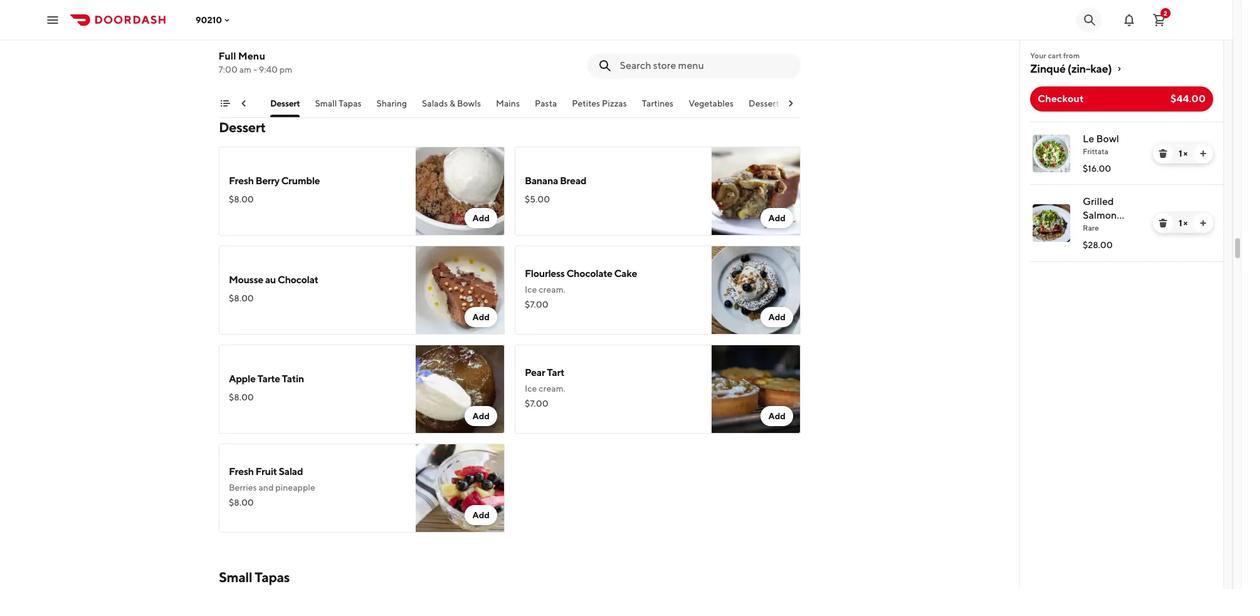 Task type: locate. For each thing, give the bounding box(es) containing it.
pear tart image
[[712, 345, 801, 434]]

1 vertical spatial $28.00
[[1083, 240, 1113, 250]]

fresh berry crumble image
[[416, 147, 505, 236]]

chocolat
[[278, 274, 318, 286]]

0 vertical spatial tapas
[[339, 98, 362, 108]]

0 horizontal spatial &
[[218, 98, 223, 108]]

1 horizontal spatial &
[[450, 98, 456, 108]]

0 vertical spatial cream.
[[539, 285, 566, 295]]

combo
[[229, 9, 262, 21]]

tapas
[[339, 98, 362, 108], [255, 569, 290, 586]]

1 right remove item from cart image
[[1179, 149, 1182, 159]]

1 × right remove item from cart image
[[1179, 149, 1188, 159]]

1 vertical spatial cream.
[[539, 384, 566, 394]]

1 add one to cart image from the top
[[1198, 149, 1208, 159]]

1 ×
[[1179, 149, 1188, 159], [1179, 218, 1188, 228]]

2 cream. from the top
[[539, 384, 566, 394]]

add button for flourless chocolate cake
[[761, 307, 793, 327]]

1 $8.00 from the top
[[229, 194, 254, 204]]

1 1 from the top
[[1179, 149, 1182, 159]]

plate down salmon in the right top of the page
[[1083, 223, 1107, 235]]

1 horizontal spatial tapas
[[339, 98, 362, 108]]

cheese
[[225, 98, 256, 108]]

4 $8.00 from the top
[[229, 498, 254, 508]]

zinqué
[[1030, 62, 1066, 75]]

fresh berry crumble
[[229, 175, 320, 187]]

1 vertical spatial $7.00
[[525, 399, 548, 409]]

zinqué (zin-kae) link
[[1030, 61, 1213, 77]]

tapas inside button
[[339, 98, 362, 108]]

dessert down pm
[[271, 98, 300, 108]]

&
[[218, 98, 223, 108], [450, 98, 456, 108]]

add one to cart image for grilled salmon plate (gf)
[[1198, 218, 1208, 228]]

add for fresh fruit salad
[[472, 510, 490, 521]]

3 $8.00 from the top
[[229, 393, 254, 403]]

salads
[[422, 98, 448, 108]]

0 vertical spatial fresh
[[229, 175, 254, 187]]

our
[[285, 26, 298, 36]]

2 1 × from the top
[[1179, 218, 1188, 228]]

0 vertical spatial 1 ×
[[1179, 149, 1188, 159]]

$28.00 up am
[[229, 54, 259, 64]]

×
[[1184, 149, 1188, 159], [1184, 218, 1188, 228]]

0 vertical spatial plate
[[264, 9, 287, 21]]

1 vertical spatial and
[[259, 483, 274, 493]]

dessert left scroll menu navigation right icon
[[749, 98, 780, 108]]

fresh inside fresh fruit salad berries and pineapple $8.00
[[229, 466, 254, 478]]

1 for grilled salmon plate (gf)
[[1179, 218, 1182, 228]]

grilled salmon plate (gf) image
[[1033, 204, 1071, 242]]

× right remove item from cart icon
[[1184, 218, 1188, 228]]

ice
[[525, 285, 537, 295], [525, 384, 537, 394]]

0 vertical spatial add one to cart image
[[1198, 149, 1208, 159]]

add for banana bread
[[768, 213, 786, 223]]

ice down pear
[[525, 384, 537, 394]]

plate up of
[[264, 9, 287, 21]]

2 ice from the top
[[525, 384, 537, 394]]

mains button
[[496, 97, 520, 117]]

salads & bowls
[[422, 98, 481, 108]]

open menu image
[[45, 12, 60, 27]]

au
[[265, 274, 276, 286]]

× right remove item from cart image
[[1184, 149, 1188, 159]]

$8.00 down 'mousse'
[[229, 293, 254, 304]]

cream. down 'tart' on the left of page
[[539, 384, 566, 394]]

1 vertical spatial 1
[[1179, 218, 1182, 228]]

(zin-
[[1068, 62, 1091, 75]]

scroll menu navigation left image
[[239, 98, 249, 108]]

2 & from the left
[[450, 98, 456, 108]]

$7.00 inside flourless chocolate cake ice cream. $7.00
[[525, 300, 548, 310]]

2 $7.00 from the top
[[525, 399, 548, 409]]

$8.00 for apple
[[229, 393, 254, 403]]

0 horizontal spatial small
[[219, 569, 252, 586]]

add for fresh berry crumble
[[472, 213, 490, 223]]

vegetables button
[[689, 97, 734, 117]]

2 add one to cart image from the top
[[1198, 218, 1208, 228]]

1 right remove item from cart icon
[[1179, 218, 1182, 228]]

1 ice from the top
[[525, 285, 537, 295]]

90210 button
[[196, 15, 232, 25]]

1 × right remove item from cart icon
[[1179, 218, 1188, 228]]

dessert
[[271, 98, 300, 108], [749, 98, 780, 108], [219, 119, 266, 135]]

add one to cart image for le bowl
[[1198, 149, 1208, 159]]

add one to cart image right remove item from cart icon
[[1198, 218, 1208, 228]]

remove item from cart image
[[1158, 149, 1168, 159]]

0 horizontal spatial dessert
[[219, 119, 266, 135]]

1 1 × from the top
[[1179, 149, 1188, 159]]

$28.00
[[229, 54, 259, 64], [1083, 240, 1113, 250]]

0 horizontal spatial $28.00
[[229, 54, 259, 64]]

cart
[[1048, 51, 1062, 60]]

curated
[[300, 26, 331, 36]]

plate
[[264, 9, 287, 21], [1083, 223, 1107, 235]]

flourless chocolate cake image
[[712, 246, 801, 335]]

and inside fresh fruit salad berries and pineapple $8.00
[[259, 483, 274, 493]]

add one to cart image right remove item from cart image
[[1198, 149, 1208, 159]]

tarte
[[257, 373, 280, 385]]

& left cheese in the left top of the page
[[218, 98, 223, 108]]

fresh up berries
[[229, 466, 254, 478]]

apple tarte tatin
[[229, 373, 304, 385]]

cream. down flourless at the top of page
[[539, 285, 566, 295]]

add for mousse au chocolat
[[472, 312, 490, 322]]

0 horizontal spatial and
[[259, 483, 274, 493]]

dessert down scroll menu navigation left icon
[[219, 119, 266, 135]]

pizzas
[[602, 98, 627, 108]]

$7.00
[[525, 300, 548, 310], [525, 399, 548, 409]]

2 fresh from the top
[[229, 466, 254, 478]]

7:00
[[219, 65, 238, 75]]

1 vertical spatial ×
[[1184, 218, 1188, 228]]

grilled
[[1083, 196, 1114, 208]]

show menu categories image
[[220, 98, 230, 108]]

and right cheeses
[[367, 26, 382, 36]]

1 vertical spatial ice
[[525, 384, 537, 394]]

0 horizontal spatial small tapas
[[219, 569, 290, 586]]

1 & from the left
[[218, 98, 223, 108]]

& for charcuterie
[[218, 98, 223, 108]]

1 vertical spatial plate
[[1083, 223, 1107, 235]]

add button
[[465, 208, 497, 228], [761, 208, 793, 228], [465, 307, 497, 327], [761, 307, 793, 327], [465, 406, 497, 426], [761, 406, 793, 426], [465, 505, 497, 526]]

$5.00
[[525, 194, 550, 204]]

0 vertical spatial small tapas
[[315, 98, 362, 108]]

dessert button
[[749, 97, 780, 117]]

add for flourless chocolate cake
[[768, 312, 786, 322]]

pasta button
[[535, 97, 557, 117]]

charcuterie
[[168, 98, 216, 108]]

× for grilled salmon plate (gf)
[[1184, 218, 1188, 228]]

0 vertical spatial small
[[315, 98, 337, 108]]

fresh left berry
[[229, 175, 254, 187]]

fresh for fresh fruit salad berries and pineapple $8.00
[[229, 466, 254, 478]]

of
[[275, 26, 283, 36]]

add button for apple tarte tatin
[[465, 406, 497, 426]]

$7.00 down flourless at the top of page
[[525, 300, 548, 310]]

$8.00 down berries
[[229, 498, 254, 508]]

le bowl frittata
[[1083, 133, 1119, 156]]

2 × from the top
[[1184, 218, 1188, 228]]

small tapas
[[315, 98, 362, 108], [219, 569, 290, 586]]

$7.00 down pear
[[525, 399, 548, 409]]

$8.00 down fresh berry crumble
[[229, 194, 254, 204]]

1 × from the top
[[1184, 149, 1188, 159]]

0 vertical spatial ×
[[1184, 149, 1188, 159]]

1 horizontal spatial $28.00
[[1083, 240, 1113, 250]]

and down the fruit
[[259, 483, 274, 493]]

0 horizontal spatial tapas
[[255, 569, 290, 586]]

& left bowls
[[450, 98, 456, 108]]

1 vertical spatial fresh
[[229, 466, 254, 478]]

banana bread
[[525, 175, 587, 187]]

1 vertical spatial tapas
[[255, 569, 290, 586]]

1 horizontal spatial small
[[315, 98, 337, 108]]

plate inside grilled salmon plate (gf)
[[1083, 223, 1107, 235]]

1 horizontal spatial plate
[[1083, 223, 1107, 235]]

pineapple
[[275, 483, 315, 493]]

$28.00 down "rare" at the top right
[[1083, 240, 1113, 250]]

0 vertical spatial $7.00
[[525, 300, 548, 310]]

ice inside pear tart ice cream. $7.00
[[525, 384, 537, 394]]

2 button
[[1147, 7, 1172, 32]]

1
[[1179, 149, 1182, 159], [1179, 218, 1182, 228]]

0 horizontal spatial plate
[[264, 9, 287, 21]]

cream.
[[539, 285, 566, 295], [539, 384, 566, 394]]

vegetables
[[689, 98, 734, 108]]

notification bell image
[[1122, 12, 1137, 27]]

$8.00
[[229, 194, 254, 204], [229, 293, 254, 304], [229, 393, 254, 403], [229, 498, 254, 508]]

list
[[1020, 122, 1224, 262]]

ice down flourless at the top of page
[[525, 285, 537, 295]]

menu
[[239, 50, 266, 62]]

small tapas button
[[315, 97, 362, 117]]

1 horizontal spatial dessert
[[271, 98, 300, 108]]

charcuterie
[[229, 39, 274, 49]]

bread
[[560, 175, 587, 187]]

combo plate image
[[416, 0, 505, 83]]

add
[[472, 213, 490, 223], [768, 213, 786, 223], [472, 312, 490, 322], [768, 312, 786, 322], [472, 411, 490, 421], [768, 411, 786, 421], [472, 510, 490, 521]]

checkout
[[1038, 93, 1084, 105]]

$44.00
[[1171, 93, 1206, 105]]

2 $8.00 from the top
[[229, 293, 254, 304]]

0 vertical spatial $28.00
[[229, 54, 259, 64]]

2 1 from the top
[[1179, 218, 1182, 228]]

1 $7.00 from the top
[[525, 300, 548, 310]]

rare
[[1083, 223, 1099, 233]]

1 vertical spatial add one to cart image
[[1198, 218, 1208, 228]]

full
[[219, 50, 236, 62]]

1 vertical spatial 1 ×
[[1179, 218, 1188, 228]]

add one to cart image
[[1198, 149, 1208, 159], [1198, 218, 1208, 228]]

0 vertical spatial 1
[[1179, 149, 1182, 159]]

coffee button
[[795, 97, 822, 117]]

1 fresh from the top
[[229, 175, 254, 187]]

0 vertical spatial ice
[[525, 285, 537, 295]]

frittata
[[1083, 147, 1109, 156]]

1 horizontal spatial and
[[367, 26, 382, 36]]

0 vertical spatial and
[[367, 26, 382, 36]]

cheeses
[[333, 26, 365, 36]]

1 cream. from the top
[[539, 285, 566, 295]]

and
[[367, 26, 382, 36], [259, 483, 274, 493]]

$8.00 down apple
[[229, 393, 254, 403]]

crumble
[[281, 175, 320, 187]]

1 vertical spatial small tapas
[[219, 569, 290, 586]]

grilled salmon plate (gf)
[[1083, 196, 1130, 235]]



Task type: describe. For each thing, give the bounding box(es) containing it.
salads & bowls button
[[422, 97, 481, 117]]

tartines button
[[642, 97, 674, 117]]

fresh for fresh berry crumble
[[229, 175, 254, 187]]

$8.00 for mousse
[[229, 293, 254, 304]]

2 items, open order cart image
[[1152, 12, 1167, 27]]

tart
[[547, 367, 564, 379]]

berry
[[256, 175, 279, 187]]

mousse au chocolat image
[[416, 246, 505, 335]]

bowl
[[1096, 133, 1119, 145]]

pear tart ice cream. $7.00
[[525, 367, 566, 409]]

list containing le bowl
[[1020, 122, 1224, 262]]

banana
[[525, 175, 558, 187]]

charcuterie & cheese button
[[168, 97, 256, 117]]

kae)
[[1091, 62, 1112, 75]]

cream. inside flourless chocolate cake ice cream. $7.00
[[539, 285, 566, 295]]

assortment
[[229, 26, 274, 36]]

coffee
[[795, 98, 822, 108]]

flourless chocolate cake ice cream. $7.00
[[525, 268, 637, 310]]

$28.00 inside combo plate assortment of our curated cheeses and charcuterie $28.00
[[229, 54, 259, 64]]

cream. inside pear tart ice cream. $7.00
[[539, 384, 566, 394]]

scroll menu navigation right image
[[786, 98, 796, 108]]

90210
[[196, 15, 222, 25]]

add button for fresh berry crumble
[[465, 208, 497, 228]]

$28.00 inside list
[[1083, 240, 1113, 250]]

add button for mousse au chocolat
[[465, 307, 497, 327]]

apple tarte tatin image
[[416, 345, 505, 434]]

le bowl image
[[1033, 135, 1071, 172]]

1 × for grilled salmon plate (gf)
[[1179, 218, 1188, 228]]

plate inside combo plate assortment of our curated cheeses and charcuterie $28.00
[[264, 9, 287, 21]]

cake
[[614, 268, 637, 280]]

add for apple tarte tatin
[[472, 411, 490, 421]]

petites pizzas button
[[572, 97, 627, 117]]

fruit
[[256, 466, 277, 478]]

(gf)
[[1109, 223, 1130, 235]]

mains
[[496, 98, 520, 108]]

your cart from
[[1030, 51, 1080, 60]]

1 horizontal spatial small tapas
[[315, 98, 362, 108]]

chocolate
[[567, 268, 612, 280]]

le
[[1083, 133, 1094, 145]]

1 × for le bowl
[[1179, 149, 1188, 159]]

$7.00 inside pear tart ice cream. $7.00
[[525, 399, 548, 409]]

salad
[[279, 466, 303, 478]]

$8.00 for fresh
[[229, 194, 254, 204]]

mousse
[[229, 274, 263, 286]]

fresh fruit salad image
[[416, 444, 505, 533]]

charcuterie & cheese
[[168, 98, 256, 108]]

remove item from cart image
[[1158, 218, 1168, 228]]

2
[[1164, 9, 1168, 17]]

2 horizontal spatial dessert
[[749, 98, 780, 108]]

× for le bowl
[[1184, 149, 1188, 159]]

9:40
[[259, 65, 278, 75]]

your
[[1030, 51, 1047, 60]]

add button for fresh fruit salad
[[465, 505, 497, 526]]

pm
[[280, 65, 293, 75]]

-
[[254, 65, 257, 75]]

1 vertical spatial small
[[219, 569, 252, 586]]

$8.00 inside fresh fruit salad berries and pineapple $8.00
[[229, 498, 254, 508]]

am
[[240, 65, 252, 75]]

flourless
[[525, 268, 565, 280]]

banana bread image
[[712, 147, 801, 236]]

small inside button
[[315, 98, 337, 108]]

apple
[[229, 373, 256, 385]]

sharing button
[[377, 97, 407, 117]]

add for pear tart
[[768, 411, 786, 421]]

$16.00
[[1083, 164, 1111, 174]]

tatin
[[282, 373, 304, 385]]

pasta
[[535, 98, 557, 108]]

pear
[[525, 367, 545, 379]]

petites
[[572, 98, 601, 108]]

tartines
[[642, 98, 674, 108]]

ice inside flourless chocolate cake ice cream. $7.00
[[525, 285, 537, 295]]

petites pizzas
[[572, 98, 627, 108]]

& for salads
[[450, 98, 456, 108]]

mousse au chocolat
[[229, 274, 318, 286]]

fresh fruit salad berries and pineapple $8.00
[[229, 466, 315, 508]]

bowls
[[457, 98, 481, 108]]

and inside combo plate assortment of our curated cheeses and charcuterie $28.00
[[367, 26, 382, 36]]

add button for pear tart
[[761, 406, 793, 426]]

from
[[1063, 51, 1080, 60]]

1 for le bowl
[[1179, 149, 1182, 159]]

salmon
[[1083, 209, 1117, 221]]

zinqué (zin-kae)
[[1030, 62, 1112, 75]]

add button for banana bread
[[761, 208, 793, 228]]

full menu 7:00 am - 9:40 pm
[[219, 50, 293, 75]]

sharing
[[377, 98, 407, 108]]

Item Search search field
[[620, 59, 791, 73]]

combo plate assortment of our curated cheeses and charcuterie $28.00
[[229, 9, 382, 64]]

berries
[[229, 483, 257, 493]]



Task type: vqa. For each thing, say whether or not it's contained in the screenshot.
our
yes



